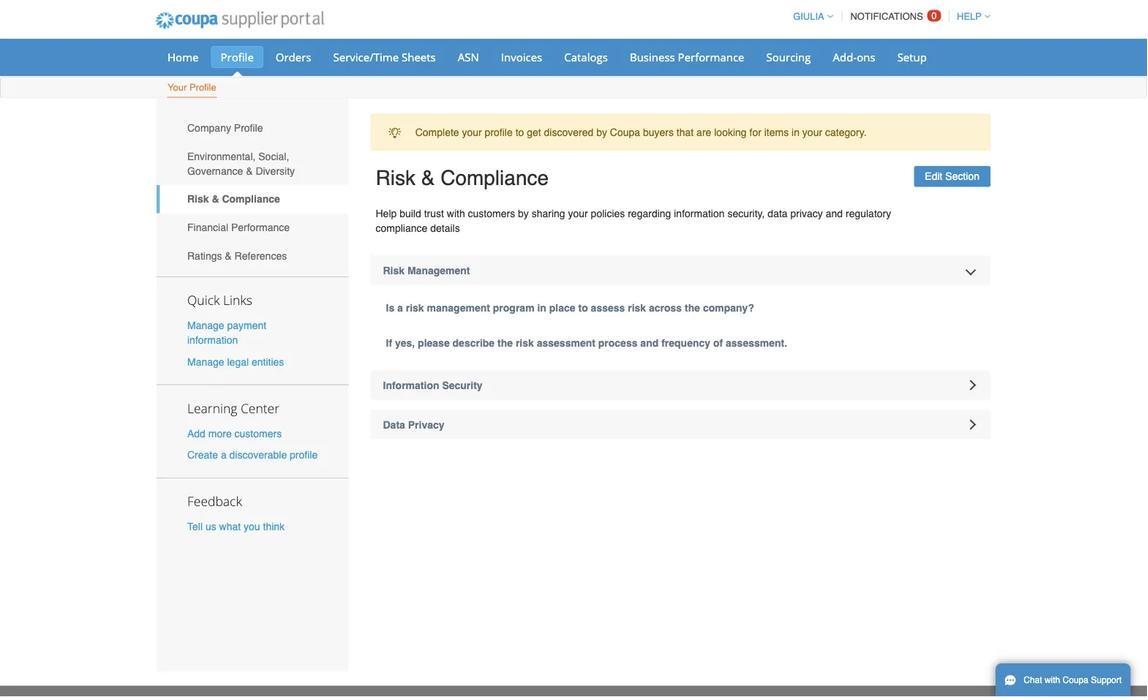 Task type: describe. For each thing, give the bounding box(es) containing it.
items
[[764, 126, 789, 138]]

add-ons link
[[823, 46, 885, 68]]

chat with coupa support button
[[996, 663, 1130, 697]]

ons
[[857, 49, 875, 64]]

governance
[[187, 165, 243, 177]]

place
[[549, 302, 575, 313]]

giulia
[[793, 11, 824, 22]]

frequency
[[661, 337, 710, 349]]

data privacy
[[383, 419, 444, 431]]

risk management
[[383, 264, 470, 276]]

with inside "button"
[[1045, 675, 1060, 685]]

privacy
[[408, 419, 444, 431]]

regulatory
[[846, 207, 891, 219]]

legal
[[227, 356, 249, 368]]

payment
[[227, 320, 266, 331]]

describe
[[452, 337, 495, 349]]

0 vertical spatial risk
[[376, 166, 415, 190]]

manage payment information link
[[187, 320, 266, 346]]

0 horizontal spatial customers
[[235, 428, 282, 439]]

invoices
[[501, 49, 542, 64]]

category.
[[825, 126, 867, 138]]

you
[[244, 521, 260, 532]]

risk & compliance link
[[157, 185, 349, 213]]

risk inside 'risk management' dropdown button
[[383, 264, 405, 276]]

add more customers
[[187, 428, 282, 439]]

create a discoverable profile
[[187, 449, 318, 461]]

manage for manage legal entities
[[187, 356, 224, 368]]

data privacy heading
[[371, 410, 990, 439]]

manage legal entities
[[187, 356, 284, 368]]

help link
[[950, 11, 990, 22]]

sharing
[[532, 207, 565, 219]]

edit section link
[[914, 166, 990, 187]]

add-ons
[[833, 49, 875, 64]]

section
[[945, 171, 980, 182]]

ratings & references
[[187, 250, 287, 261]]

a for create
[[221, 449, 227, 461]]

1 horizontal spatial risk
[[516, 337, 534, 349]]

management
[[427, 302, 490, 313]]

and inside "help build trust with customers by sharing your policies regarding information security, data privacy and regulatory compliance details"
[[826, 207, 843, 219]]

tell us what you think
[[187, 521, 285, 532]]

coupa supplier portal image
[[146, 2, 334, 39]]

manage legal entities link
[[187, 356, 284, 368]]

buyers
[[643, 126, 674, 138]]

risk management heading
[[371, 256, 990, 285]]

process
[[598, 337, 638, 349]]

profile link
[[211, 46, 263, 68]]

are
[[696, 126, 711, 138]]

of
[[713, 337, 723, 349]]

by inside "help build trust with customers by sharing your policies regarding information security, data privacy and regulatory compliance details"
[[518, 207, 529, 219]]

data privacy button
[[371, 410, 990, 439]]

coupa inside "button"
[[1063, 675, 1088, 685]]

asn link
[[448, 46, 488, 68]]

0 horizontal spatial in
[[537, 302, 546, 313]]

security
[[442, 379, 483, 391]]

navigation containing notifications 0
[[786, 2, 990, 31]]

build
[[400, 207, 421, 219]]

0 horizontal spatial risk
[[406, 302, 424, 313]]

if yes, please describe the risk assessment process and frequency of assessment.
[[386, 337, 787, 349]]

create
[[187, 449, 218, 461]]

0 horizontal spatial your
[[462, 126, 482, 138]]

think
[[263, 521, 285, 532]]

create a discoverable profile link
[[187, 449, 318, 461]]

company profile link
[[157, 114, 349, 142]]

data
[[383, 419, 405, 431]]

add-
[[833, 49, 857, 64]]

privacy
[[790, 207, 823, 219]]

trust
[[424, 207, 444, 219]]

environmental, social, governance & diversity
[[187, 150, 295, 177]]

sheets
[[402, 49, 436, 64]]

complete
[[415, 126, 459, 138]]

yes,
[[395, 337, 415, 349]]

profile for company profile
[[234, 122, 263, 134]]

looking
[[714, 126, 747, 138]]

is a risk management program in place to assess risk across the company?
[[386, 302, 754, 313]]

0 horizontal spatial the
[[497, 337, 513, 349]]

in inside complete your profile to get discovered by coupa buyers that are looking for items in your category. alert
[[792, 126, 800, 138]]

ratings
[[187, 250, 222, 261]]

1 horizontal spatial compliance
[[441, 166, 549, 190]]

complete your profile to get discovered by coupa buyers that are looking for items in your category. alert
[[371, 114, 990, 151]]

ratings & references link
[[157, 241, 349, 270]]

for
[[749, 126, 761, 138]]

information inside "help build trust with customers by sharing your policies regarding information security, data privacy and regulatory compliance details"
[[674, 207, 725, 219]]

please
[[418, 337, 450, 349]]

diversity
[[256, 165, 295, 177]]

home
[[168, 49, 199, 64]]

0 horizontal spatial compliance
[[222, 193, 280, 205]]

financial
[[187, 222, 228, 233]]

risk inside risk & compliance link
[[187, 193, 209, 205]]

information inside 'manage payment information'
[[187, 334, 238, 346]]

sourcing
[[766, 49, 811, 64]]

service/time sheets link
[[324, 46, 445, 68]]

more
[[208, 428, 232, 439]]

setup
[[897, 49, 927, 64]]



Task type: vqa. For each thing, say whether or not it's contained in the screenshot.
Email associated with are
no



Task type: locate. For each thing, give the bounding box(es) containing it.
center
[[241, 399, 279, 417]]

to left get
[[515, 126, 524, 138]]

0 vertical spatial compliance
[[441, 166, 549, 190]]

the right describe
[[497, 337, 513, 349]]

risk up build
[[376, 166, 415, 190]]

2 vertical spatial profile
[[234, 122, 263, 134]]

profile left get
[[485, 126, 513, 138]]

home link
[[158, 46, 208, 68]]

0 vertical spatial customers
[[468, 207, 515, 219]]

manage inside 'manage payment information'
[[187, 320, 224, 331]]

orders
[[276, 49, 311, 64]]

edit
[[925, 171, 943, 182]]

risk & compliance up financial performance
[[187, 193, 280, 205]]

your right sharing
[[568, 207, 588, 219]]

1 horizontal spatial a
[[397, 302, 403, 313]]

program
[[493, 302, 534, 313]]

navigation
[[786, 2, 990, 31]]

manage payment information
[[187, 320, 266, 346]]

information security heading
[[371, 371, 990, 400]]

by inside complete your profile to get discovered by coupa buyers that are looking for items in your category. alert
[[596, 126, 607, 138]]

profile inside profile link
[[221, 49, 254, 64]]

support
[[1091, 675, 1122, 685]]

1 vertical spatial information
[[187, 334, 238, 346]]

profile right discoverable
[[290, 449, 318, 461]]

and
[[826, 207, 843, 219], [640, 337, 659, 349]]

help right the 0
[[957, 11, 982, 22]]

performance for financial performance
[[231, 222, 290, 233]]

risk down program
[[516, 337, 534, 349]]

& up 'trust' at the top of the page
[[421, 166, 435, 190]]

& down "governance" at the left top
[[212, 193, 219, 205]]

profile inside company profile link
[[234, 122, 263, 134]]

company profile
[[187, 122, 263, 134]]

with inside "help build trust with customers by sharing your policies regarding information security, data privacy and regulatory compliance details"
[[447, 207, 465, 219]]

0 vertical spatial profile
[[485, 126, 513, 138]]

&
[[246, 165, 253, 177], [421, 166, 435, 190], [212, 193, 219, 205], [225, 250, 232, 261]]

and right privacy in the right of the page
[[826, 207, 843, 219]]

what
[[219, 521, 241, 532]]

a right the 'is'
[[397, 302, 403, 313]]

feedback
[[187, 493, 242, 510]]

help build trust with customers by sharing your policies regarding information security, data privacy and regulatory compliance details
[[376, 207, 891, 234]]

1 vertical spatial with
[[1045, 675, 1060, 685]]

1 vertical spatial compliance
[[222, 193, 280, 205]]

0 horizontal spatial and
[[640, 337, 659, 349]]

customers inside "help build trust with customers by sharing your policies regarding information security, data privacy and regulatory compliance details"
[[468, 207, 515, 219]]

us
[[205, 521, 216, 532]]

profile inside your profile link
[[189, 82, 216, 93]]

0
[[931, 10, 937, 21]]

notifications
[[850, 11, 923, 22]]

1 horizontal spatial by
[[596, 126, 607, 138]]

profile inside complete your profile to get discovered by coupa buyers that are looking for items in your category. alert
[[485, 126, 513, 138]]

1 manage from the top
[[187, 320, 224, 331]]

0 vertical spatial coupa
[[610, 126, 640, 138]]

your right complete
[[462, 126, 482, 138]]

0 horizontal spatial risk & compliance
[[187, 193, 280, 205]]

security,
[[727, 207, 765, 219]]

1 horizontal spatial your
[[568, 207, 588, 219]]

help inside navigation
[[957, 11, 982, 22]]

data
[[768, 207, 788, 219]]

in right items
[[792, 126, 800, 138]]

with right chat
[[1045, 675, 1060, 685]]

compliance
[[376, 222, 427, 234]]

profile for your profile
[[189, 82, 216, 93]]

1 vertical spatial and
[[640, 337, 659, 349]]

service/time
[[333, 49, 399, 64]]

0 horizontal spatial help
[[376, 207, 397, 219]]

is
[[386, 302, 394, 313]]

with up details
[[447, 207, 465, 219]]

help up compliance at the left top of the page
[[376, 207, 397, 219]]

customers
[[468, 207, 515, 219], [235, 428, 282, 439]]

financial performance link
[[157, 213, 349, 241]]

business performance
[[630, 49, 744, 64]]

manage for manage payment information
[[187, 320, 224, 331]]

a
[[397, 302, 403, 313], [221, 449, 227, 461]]

service/time sheets
[[333, 49, 436, 64]]

customers left sharing
[[468, 207, 515, 219]]

0 vertical spatial manage
[[187, 320, 224, 331]]

coupa inside alert
[[610, 126, 640, 138]]

performance right business
[[678, 49, 744, 64]]

profile down coupa supplier portal image
[[221, 49, 254, 64]]

edit section
[[925, 171, 980, 182]]

risk right the 'is'
[[406, 302, 424, 313]]

risk
[[376, 166, 415, 190], [187, 193, 209, 205], [383, 264, 405, 276]]

0 horizontal spatial with
[[447, 207, 465, 219]]

1 vertical spatial by
[[518, 207, 529, 219]]

1 horizontal spatial profile
[[485, 126, 513, 138]]

1 vertical spatial profile
[[189, 82, 216, 93]]

profile right your
[[189, 82, 216, 93]]

customers up discoverable
[[235, 428, 282, 439]]

0 horizontal spatial a
[[221, 449, 227, 461]]

invoices link
[[491, 46, 552, 68]]

0 vertical spatial the
[[685, 302, 700, 313]]

1 horizontal spatial information
[[674, 207, 725, 219]]

coupa left support
[[1063, 675, 1088, 685]]

risk up the 'is'
[[383, 264, 405, 276]]

1 horizontal spatial risk & compliance
[[376, 166, 549, 190]]

asn
[[458, 49, 479, 64]]

learning
[[187, 399, 237, 417]]

if
[[386, 337, 392, 349]]

in
[[792, 126, 800, 138], [537, 302, 546, 313]]

company
[[187, 122, 231, 134]]

1 vertical spatial to
[[578, 302, 588, 313]]

information security button
[[371, 371, 990, 400]]

& right ratings
[[225, 250, 232, 261]]

performance for business performance
[[678, 49, 744, 64]]

information left security,
[[674, 207, 725, 219]]

setup link
[[888, 46, 936, 68]]

add
[[187, 428, 205, 439]]

0 vertical spatial profile
[[221, 49, 254, 64]]

risk management button
[[371, 256, 990, 285]]

manage left legal
[[187, 356, 224, 368]]

help for help
[[957, 11, 982, 22]]

1 vertical spatial risk
[[187, 193, 209, 205]]

2 horizontal spatial your
[[802, 126, 822, 138]]

manage down quick
[[187, 320, 224, 331]]

quick
[[187, 292, 220, 309]]

to right "place"
[[578, 302, 588, 313]]

1 horizontal spatial to
[[578, 302, 588, 313]]

tell us what you think button
[[187, 519, 285, 534]]

your inside "help build trust with customers by sharing your policies regarding information security, data privacy and regulatory compliance details"
[[568, 207, 588, 219]]

1 horizontal spatial in
[[792, 126, 800, 138]]

1 horizontal spatial performance
[[678, 49, 744, 64]]

references
[[235, 250, 287, 261]]

compliance
[[441, 166, 549, 190], [222, 193, 280, 205]]

chat
[[1024, 675, 1042, 685]]

0 horizontal spatial to
[[515, 126, 524, 138]]

0 horizontal spatial performance
[[231, 222, 290, 233]]

entities
[[252, 356, 284, 368]]

information up manage legal entities on the left bottom of page
[[187, 334, 238, 346]]

& left diversity
[[246, 165, 253, 177]]

compliance down get
[[441, 166, 549, 190]]

1 vertical spatial coupa
[[1063, 675, 1088, 685]]

0 vertical spatial and
[[826, 207, 843, 219]]

profile up environmental, social, governance & diversity link
[[234, 122, 263, 134]]

your profile link
[[167, 79, 217, 98]]

catalogs
[[564, 49, 608, 64]]

0 vertical spatial help
[[957, 11, 982, 22]]

add more customers link
[[187, 428, 282, 439]]

by right discovered
[[596, 126, 607, 138]]

1 vertical spatial profile
[[290, 449, 318, 461]]

help
[[957, 11, 982, 22], [376, 207, 397, 219]]

0 vertical spatial in
[[792, 126, 800, 138]]

a right 'create'
[[221, 449, 227, 461]]

help inside "help build trust with customers by sharing your policies regarding information security, data privacy and regulatory compliance details"
[[376, 207, 397, 219]]

assessment.
[[726, 337, 787, 349]]

profile
[[221, 49, 254, 64], [189, 82, 216, 93], [234, 122, 263, 134]]

1 horizontal spatial customers
[[468, 207, 515, 219]]

environmental,
[[187, 150, 256, 162]]

regarding
[[628, 207, 671, 219]]

1 vertical spatial the
[[497, 337, 513, 349]]

1 horizontal spatial with
[[1045, 675, 1060, 685]]

your
[[168, 82, 187, 93]]

1 vertical spatial manage
[[187, 356, 224, 368]]

details
[[430, 222, 460, 234]]

environmental, social, governance & diversity link
[[157, 142, 349, 185]]

2 horizontal spatial risk
[[628, 302, 646, 313]]

and right process
[[640, 337, 659, 349]]

information security
[[383, 379, 483, 391]]

performance up references
[[231, 222, 290, 233]]

0 vertical spatial by
[[596, 126, 607, 138]]

help for help build trust with customers by sharing your policies regarding information security, data privacy and regulatory compliance details
[[376, 207, 397, 219]]

risk & compliance up 'trust' at the top of the page
[[376, 166, 549, 190]]

1 vertical spatial help
[[376, 207, 397, 219]]

sourcing link
[[757, 46, 820, 68]]

0 horizontal spatial coupa
[[610, 126, 640, 138]]

your left category.
[[802, 126, 822, 138]]

giulia link
[[786, 11, 833, 22]]

1 vertical spatial risk & compliance
[[187, 193, 280, 205]]

1 vertical spatial a
[[221, 449, 227, 461]]

1 horizontal spatial help
[[957, 11, 982, 22]]

1 vertical spatial in
[[537, 302, 546, 313]]

the right across
[[685, 302, 700, 313]]

0 vertical spatial performance
[[678, 49, 744, 64]]

to inside alert
[[515, 126, 524, 138]]

0 vertical spatial with
[[447, 207, 465, 219]]

links
[[223, 292, 252, 309]]

performance
[[678, 49, 744, 64], [231, 222, 290, 233]]

across
[[649, 302, 682, 313]]

0 vertical spatial information
[[674, 207, 725, 219]]

complete your profile to get discovered by coupa buyers that are looking for items in your category.
[[415, 126, 867, 138]]

1 horizontal spatial coupa
[[1063, 675, 1088, 685]]

0 vertical spatial a
[[397, 302, 403, 313]]

get
[[527, 126, 541, 138]]

2 vertical spatial risk
[[383, 264, 405, 276]]

& inside environmental, social, governance & diversity
[[246, 165, 253, 177]]

risk left across
[[628, 302, 646, 313]]

2 manage from the top
[[187, 356, 224, 368]]

orders link
[[266, 46, 321, 68]]

by left sharing
[[518, 207, 529, 219]]

learning center
[[187, 399, 279, 417]]

in left "place"
[[537, 302, 546, 313]]

financial performance
[[187, 222, 290, 233]]

risk up financial
[[187, 193, 209, 205]]

social,
[[258, 150, 289, 162]]

1 horizontal spatial the
[[685, 302, 700, 313]]

1 vertical spatial performance
[[231, 222, 290, 233]]

company?
[[703, 302, 754, 313]]

coupa
[[610, 126, 640, 138], [1063, 675, 1088, 685]]

notifications 0
[[850, 10, 937, 22]]

profile
[[485, 126, 513, 138], [290, 449, 318, 461]]

catalogs link
[[555, 46, 617, 68]]

0 vertical spatial risk & compliance
[[376, 166, 549, 190]]

0 horizontal spatial profile
[[290, 449, 318, 461]]

1 horizontal spatial and
[[826, 207, 843, 219]]

coupa left buyers on the right top of the page
[[610, 126, 640, 138]]

risk
[[406, 302, 424, 313], [628, 302, 646, 313], [516, 337, 534, 349]]

0 vertical spatial to
[[515, 126, 524, 138]]

compliance up financial performance link
[[222, 193, 280, 205]]

discoverable
[[229, 449, 287, 461]]

0 horizontal spatial by
[[518, 207, 529, 219]]

0 horizontal spatial information
[[187, 334, 238, 346]]

a for is
[[397, 302, 403, 313]]

1 vertical spatial customers
[[235, 428, 282, 439]]



